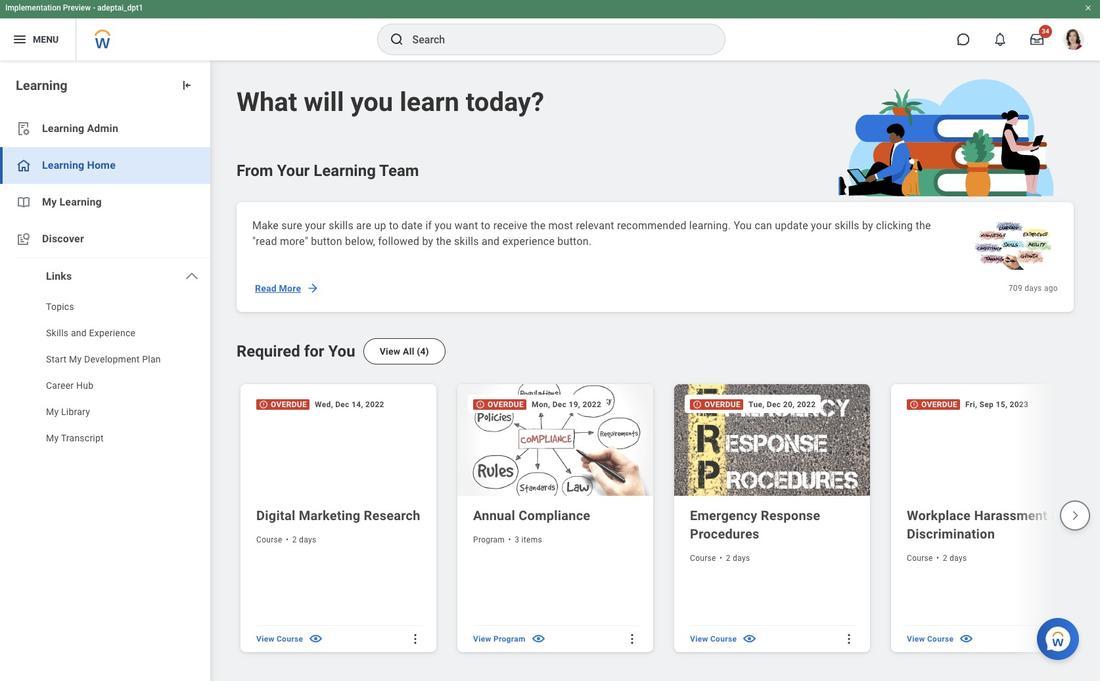 Task type: vqa. For each thing, say whether or not it's contained in the screenshot.
third chevron down small image from left
no



Task type: describe. For each thing, give the bounding box(es) containing it.
related actions vertical image for annual compliance
[[626, 633, 639, 646]]

15,
[[997, 400, 1008, 410]]

mon,
[[532, 400, 551, 410]]

digital
[[256, 508, 296, 524]]

2 for digital
[[292, 536, 297, 545]]

exclamation circle image for annual compliance
[[476, 401, 485, 410]]

days for workplace harassment & discrimination
[[950, 554, 968, 563]]

visible image for compliance
[[531, 632, 546, 647]]

close environment banner image
[[1085, 4, 1093, 12]]

and inside list
[[71, 328, 87, 339]]

my library link
[[0, 400, 210, 427]]

more
[[279, 283, 301, 294]]

1 to from the left
[[389, 220, 399, 232]]

annual compliance
[[473, 508, 591, 524]]

wed,
[[315, 400, 333, 410]]

related actions vertical image for digital marketing research
[[409, 633, 422, 646]]

topics link
[[0, 295, 210, 322]]

from
[[237, 162, 273, 180]]

digital marketing research
[[256, 508, 421, 524]]

notifications large image
[[994, 33, 1007, 46]]

days for digital marketing research
[[299, 536, 317, 545]]

view for emergency response procedures
[[691, 635, 709, 644]]

career hub
[[46, 381, 94, 391]]

workplace harassment & discrimination
[[908, 508, 1060, 542]]

date
[[402, 220, 423, 232]]

team
[[380, 162, 419, 180]]

learning admin link
[[0, 110, 210, 147]]

list containing digital marketing research
[[237, 381, 1101, 656]]

my transcript
[[46, 433, 104, 444]]

tue, dec 20, 2022
[[749, 400, 816, 410]]

mon, dec 19, 2022
[[532, 400, 602, 410]]

overdue for workplace
[[922, 401, 958, 410]]

my learning
[[42, 196, 102, 208]]

exclamation circle image for workplace harassment & discrimination
[[910, 401, 919, 410]]

14,
[[352, 400, 363, 410]]

overdue for digital
[[271, 401, 307, 410]]

receive
[[494, 220, 528, 232]]

overdue for emergency
[[705, 401, 741, 410]]

menu
[[33, 34, 59, 44]]

research
[[364, 508, 421, 524]]

learning inside "link"
[[60, 196, 102, 208]]

menu button
[[0, 18, 76, 61]]

0 horizontal spatial by
[[423, 235, 434, 248]]

2022 for compliance
[[583, 400, 602, 410]]

my library
[[46, 407, 90, 418]]

make sure your skills are up to date if you want to receive the most relevant recommended learning. you can update your skills by clicking the "read more" button below, followed by the skills and experience button.
[[253, 220, 932, 248]]

chevron up image
[[184, 269, 200, 285]]

34 button
[[1023, 25, 1053, 54]]

menu banner
[[0, 0, 1101, 61]]

Search Workday  search field
[[413, 25, 698, 54]]

transformation import image
[[180, 79, 193, 92]]

start
[[46, 354, 67, 365]]

view program
[[473, 635, 526, 644]]

2 horizontal spatial skills
[[835, 220, 860, 232]]

days for emergency response procedures
[[733, 554, 751, 563]]

inbox large image
[[1031, 33, 1044, 46]]

2023
[[1010, 400, 1029, 410]]

2 for emergency
[[727, 554, 731, 563]]

learning right your
[[314, 162, 376, 180]]

emergency
[[691, 508, 758, 524]]

view for digital marketing research
[[256, 635, 275, 644]]

visible image for response
[[743, 632, 758, 647]]

what will you learn today?
[[237, 87, 545, 118]]

list containing topics
[[0, 295, 210, 453]]

visible image for harassment
[[960, 632, 975, 647]]

learning home link
[[0, 147, 210, 184]]

experience
[[503, 235, 555, 248]]

admin
[[87, 122, 118, 135]]

most
[[549, 220, 574, 232]]

items
[[522, 536, 543, 545]]

my for my transcript
[[46, 433, 59, 444]]

1 horizontal spatial the
[[531, 220, 546, 232]]

preview
[[63, 3, 91, 12]]

learning.
[[690, 220, 731, 232]]

library
[[61, 407, 90, 418]]

hub
[[76, 381, 94, 391]]

my transcript link
[[0, 427, 210, 453]]

fri,
[[966, 400, 978, 410]]

skills g1d7b27a60_1920.jpg image
[[969, 218, 1059, 270]]

sep
[[980, 400, 994, 410]]

overdue for annual
[[488, 401, 524, 410]]

required
[[237, 343, 300, 361]]

2 for workplace
[[944, 554, 948, 563]]

2 days for emergency
[[727, 554, 751, 563]]

report parameter image
[[16, 121, 32, 137]]

ago
[[1045, 284, 1059, 293]]

emergency response procedures link
[[691, 507, 858, 544]]

emergency response procedures
[[691, 508, 821, 542]]

view all (4)
[[380, 347, 429, 357]]

0 horizontal spatial the
[[436, 235, 452, 248]]

transcript
[[61, 433, 104, 444]]

read more
[[255, 283, 301, 294]]

all
[[403, 347, 415, 357]]

visible image for marketing
[[309, 632, 324, 647]]

2 your from the left
[[812, 220, 832, 232]]

you inside make sure your skills are up to date if you want to receive the most relevant recommended learning. you can update your skills by clicking the "read more" button below, followed by the skills and experience button.
[[435, 220, 452, 232]]

justify image
[[12, 32, 28, 47]]

-
[[93, 3, 95, 12]]

learning admin
[[42, 122, 118, 135]]

followed
[[378, 235, 420, 248]]

your
[[277, 162, 310, 180]]

view inside button
[[380, 347, 401, 357]]

career
[[46, 381, 74, 391]]

dec for compliance
[[553, 400, 567, 410]]

button
[[311, 235, 342, 248]]

annual
[[473, 508, 516, 524]]

links
[[46, 270, 72, 283]]

tue,
[[749, 400, 765, 410]]

annual compliance link
[[473, 507, 641, 525]]

view course for digital marketing research
[[256, 635, 303, 644]]

search image
[[389, 32, 405, 47]]

today?
[[466, 87, 545, 118]]

&
[[1052, 508, 1060, 524]]

view course for workplace harassment & discrimination
[[908, 635, 954, 644]]

discrimination
[[908, 527, 996, 542]]

what
[[237, 87, 297, 118]]

2022 for marketing
[[366, 400, 385, 410]]

relevant
[[576, 220, 615, 232]]

harassment
[[975, 508, 1048, 524]]



Task type: locate. For each thing, give the bounding box(es) containing it.
your right update
[[812, 220, 832, 232]]

my for my learning
[[42, 196, 57, 208]]

visible image
[[309, 632, 324, 647], [531, 632, 546, 647], [743, 632, 758, 647], [960, 632, 975, 647]]

exclamation circle image left tue,
[[693, 401, 702, 410]]

the right followed
[[436, 235, 452, 248]]

dec for marketing
[[336, 400, 350, 410]]

dec for response
[[767, 400, 782, 410]]

1 horizontal spatial by
[[863, 220, 874, 232]]

button.
[[558, 235, 592, 248]]

my inside start my development plan "link"
[[69, 354, 82, 365]]

4 visible image from the left
[[960, 632, 975, 647]]

up
[[374, 220, 387, 232]]

0 vertical spatial program
[[473, 536, 505, 545]]

0 horizontal spatial 2 days
[[292, 536, 317, 545]]

3
[[515, 536, 520, 545]]

1 your from the left
[[305, 220, 326, 232]]

you left can at the right top of the page
[[734, 220, 752, 232]]

learning down learning home
[[60, 196, 102, 208]]

overdue left wed,
[[271, 401, 307, 410]]

you
[[351, 87, 393, 118], [435, 220, 452, 232]]

wed, dec 14, 2022
[[315, 400, 385, 410]]

2 horizontal spatial 2
[[944, 554, 948, 563]]

2 overdue from the left
[[488, 401, 524, 410]]

1 exclamation circle image from the left
[[693, 401, 702, 410]]

skills up button
[[329, 220, 354, 232]]

0 vertical spatial by
[[863, 220, 874, 232]]

0 horizontal spatial 2
[[292, 536, 297, 545]]

by down if
[[423, 235, 434, 248]]

related actions vertical image
[[843, 633, 856, 646]]

1 horizontal spatial you
[[734, 220, 752, 232]]

you right will
[[351, 87, 393, 118]]

discover link
[[0, 221, 210, 258]]

you right if
[[435, 220, 452, 232]]

days down "discrimination"
[[950, 554, 968, 563]]

overdue left fri,
[[922, 401, 958, 410]]

1 horizontal spatial related actions vertical image
[[626, 633, 639, 646]]

exclamation circle image left fri,
[[910, 401, 919, 410]]

from your learning team
[[237, 162, 419, 180]]

2 down procedures on the bottom
[[727, 554, 731, 563]]

34
[[1042, 28, 1050, 35]]

read more button
[[247, 276, 325, 302]]

1 horizontal spatial your
[[812, 220, 832, 232]]

2022 right 19,
[[583, 400, 602, 410]]

0 vertical spatial and
[[482, 235, 500, 248]]

overdue
[[271, 401, 307, 410], [488, 401, 524, 410], [705, 401, 741, 410], [922, 401, 958, 410]]

1 horizontal spatial exclamation circle image
[[476, 401, 485, 410]]

1 horizontal spatial skills
[[454, 235, 479, 248]]

arrow right image
[[307, 282, 320, 295]]

skills
[[329, 220, 354, 232], [835, 220, 860, 232], [454, 235, 479, 248]]

sure
[[282, 220, 303, 232]]

if
[[426, 220, 432, 232]]

(4)
[[417, 347, 429, 357]]

2022 right 14,
[[366, 400, 385, 410]]

4 overdue from the left
[[922, 401, 958, 410]]

skills down want
[[454, 235, 479, 248]]

0 horizontal spatial to
[[389, 220, 399, 232]]

2 related actions vertical image from the left
[[626, 633, 639, 646]]

0 horizontal spatial your
[[305, 220, 326, 232]]

exclamation circle image
[[693, 401, 702, 410], [910, 401, 919, 410]]

want
[[455, 220, 478, 232]]

2 days for workplace
[[944, 554, 968, 563]]

make
[[253, 220, 279, 232]]

3 dec from the left
[[767, 400, 782, 410]]

overdue left 'mon,'
[[488, 401, 524, 410]]

implementation
[[5, 3, 61, 12]]

my learning link
[[0, 184, 210, 221]]

career hub link
[[0, 374, 210, 400]]

workplace harassment & discrimination link
[[908, 507, 1075, 544]]

1 visible image from the left
[[309, 632, 324, 647]]

will
[[304, 87, 344, 118]]

2 days down procedures on the bottom
[[727, 554, 751, 563]]

and inside make sure your skills are up to date if you want to receive the most relevant recommended learning. you can update your skills by clicking the "read more" button below, followed by the skills and experience button.
[[482, 235, 500, 248]]

view course for emergency response procedures
[[691, 635, 737, 644]]

2 2022 from the left
[[583, 400, 602, 410]]

0 horizontal spatial view course
[[256, 635, 303, 644]]

recommended
[[617, 220, 687, 232]]

learning home
[[42, 159, 116, 172]]

learning for learning admin
[[42, 122, 84, 135]]

2 to from the left
[[481, 220, 491, 232]]

by
[[863, 220, 874, 232], [423, 235, 434, 248]]

overdue left tue,
[[705, 401, 741, 410]]

1 vertical spatial you
[[435, 220, 452, 232]]

2 dec from the left
[[553, 400, 567, 410]]

0 horizontal spatial exclamation circle image
[[259, 401, 268, 410]]

1 vertical spatial by
[[423, 235, 434, 248]]

implementation preview -   adeptai_dpt1
[[5, 3, 143, 12]]

3 2022 from the left
[[797, 400, 816, 410]]

0 horizontal spatial related actions vertical image
[[409, 633, 422, 646]]

1 horizontal spatial and
[[482, 235, 500, 248]]

1 horizontal spatial you
[[435, 220, 452, 232]]

by left clicking at the top right
[[863, 220, 874, 232]]

3 visible image from the left
[[743, 632, 758, 647]]

the right clicking at the top right
[[916, 220, 932, 232]]

2 view course from the left
[[691, 635, 737, 644]]

"read
[[253, 235, 277, 248]]

view
[[380, 347, 401, 357], [256, 635, 275, 644], [473, 635, 492, 644], [691, 635, 709, 644], [908, 635, 926, 644]]

list
[[0, 110, 210, 453], [0, 295, 210, 453], [237, 381, 1101, 656]]

days down procedures on the bottom
[[733, 554, 751, 563]]

my inside my transcript link
[[46, 433, 59, 444]]

exclamation circle image down required
[[259, 401, 268, 410]]

1 horizontal spatial 2
[[727, 554, 731, 563]]

learn
[[400, 87, 460, 118]]

view all (4) button
[[363, 339, 446, 365]]

1 overdue from the left
[[271, 401, 307, 410]]

1 exclamation circle image from the left
[[259, 401, 268, 410]]

dec left 14,
[[336, 400, 350, 410]]

2 days
[[292, 536, 317, 545], [727, 554, 751, 563], [944, 554, 968, 563]]

days
[[1025, 284, 1043, 293], [299, 536, 317, 545], [733, 554, 751, 563], [950, 554, 968, 563]]

1 2022 from the left
[[366, 400, 385, 410]]

your up button
[[305, 220, 326, 232]]

2 horizontal spatial view course
[[908, 635, 954, 644]]

learning down menu dropdown button
[[16, 78, 68, 93]]

2 horizontal spatial the
[[916, 220, 932, 232]]

19,
[[569, 400, 581, 410]]

below,
[[345, 235, 376, 248]]

2 days for digital
[[292, 536, 317, 545]]

skills and experience link
[[0, 322, 210, 348]]

1 horizontal spatial dec
[[553, 400, 567, 410]]

20,
[[784, 400, 795, 410]]

you inside make sure your skills are up to date if you want to receive the most relevant recommended learning. you can update your skills by clicking the "read more" button below, followed by the skills and experience button.
[[734, 220, 752, 232]]

3 view course from the left
[[908, 635, 954, 644]]

3 overdue from the left
[[705, 401, 741, 410]]

709
[[1009, 284, 1023, 293]]

and right skills at the top
[[71, 328, 87, 339]]

start my development plan
[[46, 354, 161, 365]]

links button
[[0, 258, 210, 295]]

2 down "discrimination"
[[944, 554, 948, 563]]

1 vertical spatial program
[[494, 635, 526, 644]]

you
[[734, 220, 752, 232], [329, 343, 356, 361]]

my right book open icon
[[42, 196, 57, 208]]

skills
[[46, 328, 69, 339]]

home
[[87, 159, 116, 172]]

my right start in the left of the page
[[69, 354, 82, 365]]

1 view course from the left
[[256, 635, 303, 644]]

list containing learning admin
[[0, 110, 210, 453]]

can
[[755, 220, 773, 232]]

learning for learning
[[16, 78, 68, 93]]

to right up
[[389, 220, 399, 232]]

1 related actions vertical image from the left
[[409, 633, 422, 646]]

0 horizontal spatial and
[[71, 328, 87, 339]]

0 horizontal spatial you
[[351, 87, 393, 118]]

procedures
[[691, 527, 760, 542]]

home image
[[16, 158, 32, 174]]

related actions vertical image
[[409, 633, 422, 646], [626, 633, 639, 646]]

workplace
[[908, 508, 971, 524]]

to right want
[[481, 220, 491, 232]]

your
[[305, 220, 326, 232], [812, 220, 832, 232]]

0 vertical spatial you
[[734, 220, 752, 232]]

1 horizontal spatial exclamation circle image
[[910, 401, 919, 410]]

2 exclamation circle image from the left
[[476, 401, 485, 410]]

view course
[[256, 635, 303, 644], [691, 635, 737, 644], [908, 635, 954, 644]]

1 dec from the left
[[336, 400, 350, 410]]

required for you
[[237, 343, 356, 361]]

exclamation circle image
[[259, 401, 268, 410], [476, 401, 485, 410]]

2022 for response
[[797, 400, 816, 410]]

1 horizontal spatial view course
[[691, 635, 737, 644]]

chevron right image
[[1070, 510, 1082, 522]]

0 horizontal spatial skills
[[329, 220, 354, 232]]

fri, sep 15, 2023
[[966, 400, 1029, 410]]

0 horizontal spatial exclamation circle image
[[693, 401, 702, 410]]

discover
[[42, 233, 84, 245]]

dec left 19,
[[553, 400, 567, 410]]

2 horizontal spatial 2022
[[797, 400, 816, 410]]

skills left clicking at the top right
[[835, 220, 860, 232]]

the up experience
[[531, 220, 546, 232]]

my left transcript
[[46, 433, 59, 444]]

1 horizontal spatial 2 days
[[727, 554, 751, 563]]

2 days down "discrimination"
[[944, 554, 968, 563]]

3 items
[[515, 536, 543, 545]]

2022
[[366, 400, 385, 410], [583, 400, 602, 410], [797, 400, 816, 410]]

days left ago
[[1025, 284, 1043, 293]]

1 horizontal spatial 2022
[[583, 400, 602, 410]]

exclamation circle image for digital marketing research
[[259, 401, 268, 410]]

my
[[42, 196, 57, 208], [69, 354, 82, 365], [46, 407, 59, 418], [46, 433, 59, 444]]

0 vertical spatial you
[[351, 87, 393, 118]]

update
[[775, 220, 809, 232]]

experience
[[89, 328, 136, 339]]

1 horizontal spatial to
[[481, 220, 491, 232]]

709 days ago
[[1009, 284, 1059, 293]]

1 vertical spatial and
[[71, 328, 87, 339]]

learning left "admin"
[[42, 122, 84, 135]]

view for workplace harassment & discrimination
[[908, 635, 926, 644]]

2 days down marketing
[[292, 536, 317, 545]]

learning up my learning in the left top of the page
[[42, 159, 84, 172]]

learning for learning home
[[42, 159, 84, 172]]

0 horizontal spatial dec
[[336, 400, 350, 410]]

2 visible image from the left
[[531, 632, 546, 647]]

2 horizontal spatial 2 days
[[944, 554, 968, 563]]

more"
[[280, 235, 308, 248]]

dec
[[336, 400, 350, 410], [553, 400, 567, 410], [767, 400, 782, 410]]

for
[[304, 343, 325, 361]]

you right for
[[329, 343, 356, 361]]

days down marketing
[[299, 536, 317, 545]]

2 horizontal spatial dec
[[767, 400, 782, 410]]

skills and experience
[[46, 328, 136, 339]]

response
[[761, 508, 821, 524]]

dec left 20,
[[767, 400, 782, 410]]

2 exclamation circle image from the left
[[910, 401, 919, 410]]

profile logan mcneil image
[[1064, 29, 1085, 53]]

exclamation circle image for emergency response procedures
[[693, 401, 702, 410]]

plan
[[142, 354, 161, 365]]

exclamation circle image left 'mon,'
[[476, 401, 485, 410]]

and down receive
[[482, 235, 500, 248]]

adeptai_dpt1
[[97, 3, 143, 12]]

book open image
[[16, 195, 32, 210]]

2022 right 20,
[[797, 400, 816, 410]]

clicking
[[877, 220, 914, 232]]

my inside my learning "link"
[[42, 196, 57, 208]]

0 horizontal spatial you
[[329, 343, 356, 361]]

0 horizontal spatial 2022
[[366, 400, 385, 410]]

1 vertical spatial you
[[329, 343, 356, 361]]

my left library
[[46, 407, 59, 418]]

development
[[84, 354, 140, 365]]

view for annual compliance
[[473, 635, 492, 644]]

2 down digital
[[292, 536, 297, 545]]

my for my library
[[46, 407, 59, 418]]



